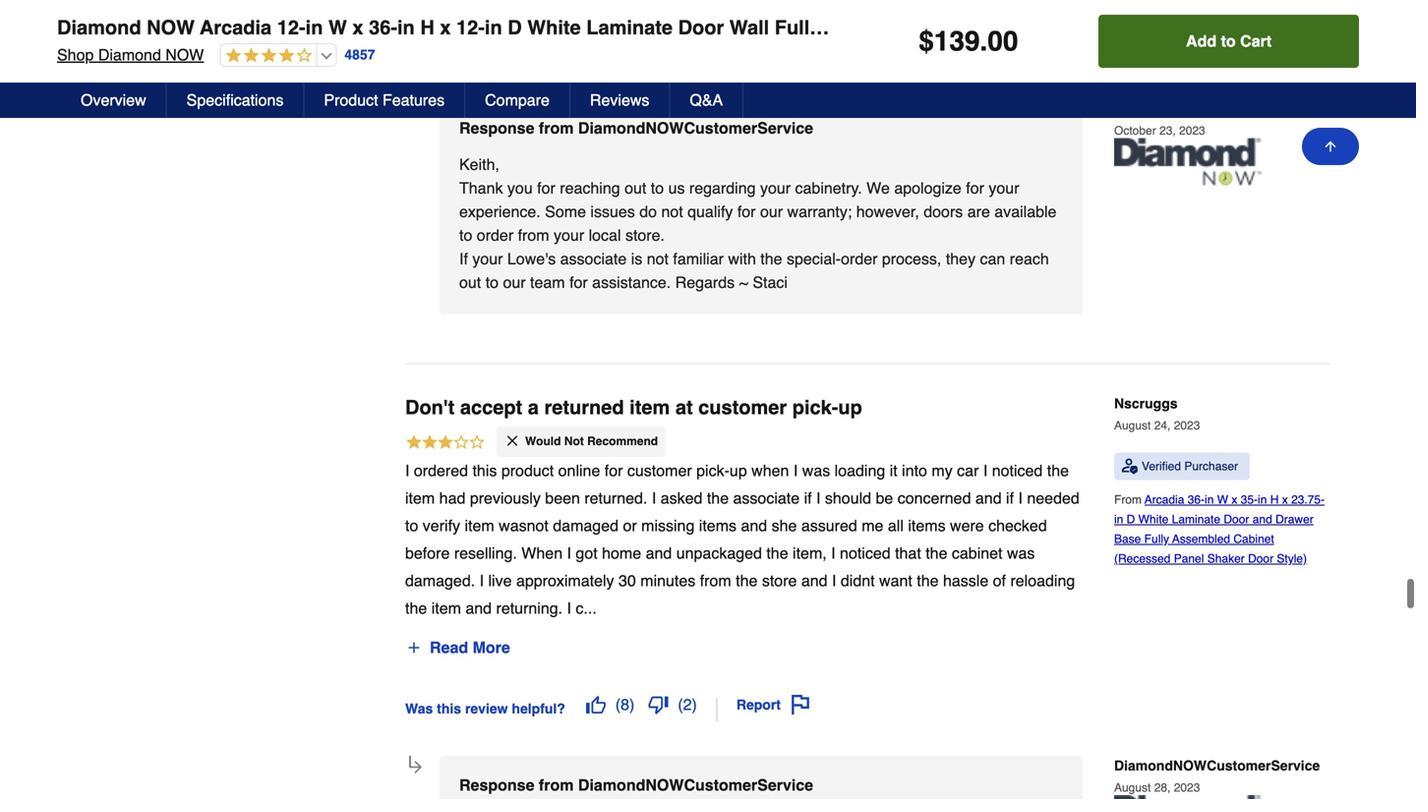 Task type: vqa. For each thing, say whether or not it's contained in the screenshot.
'Shop Diamond NOW' at top
yes



Task type: describe. For each thing, give the bounding box(es) containing it.
0 vertical spatial laminate
[[587, 16, 673, 39]]

i up checked
[[1019, 489, 1023, 508]]

store.
[[626, 226, 665, 244]]

lowe's
[[508, 250, 556, 268]]

i left got
[[567, 545, 572, 563]]

would
[[525, 435, 561, 448]]

product features button
[[304, 83, 465, 118]]

23.75-
[[1292, 493, 1325, 507]]

customer for at
[[699, 396, 787, 419]]

( for 8
[[616, 696, 621, 714]]

fully for wall
[[775, 16, 821, 39]]

my
[[932, 462, 953, 480]]

been
[[545, 489, 580, 508]]

1 vertical spatial now
[[166, 46, 204, 64]]

for right 'you'
[[537, 179, 556, 197]]

diamondnow_mbci image
[[1115, 138, 1262, 185]]

from inside keith, thank you for reaching out to us regarding your cabinetry. we apologize for your experience. some issues do not qualify for our warranty; however, doors are available to order from your local store. if your lowe's associate is not familiar with the special-order process, they can reach out to our team for assistance. regards ~ staci
[[518, 226, 550, 244]]

white inside arcadia 36-in w x 35-in h x 23.75- in d white laminate door and drawer base fully assembled cabinet (recessed panel shaker door style)
[[1139, 513, 1169, 527]]

when
[[752, 462, 789, 480]]

for right team at the top left of page
[[570, 273, 588, 292]]

can
[[980, 250, 1006, 268]]

0 horizontal spatial w
[[329, 16, 347, 39]]

is
[[631, 250, 643, 268]]

0 horizontal spatial d
[[508, 16, 522, 39]]

and down item,
[[802, 572, 828, 590]]

i ordered this product online for customer pick-up when i was loading it into my car i noticed the item had previously been returned. i asked the associate if i should be concerned and if i needed to verify item wasnot damaged or missing items and she assured me all items were checked before reselling. when i got home and unpackaged the item, i noticed that the cabinet was damaged. i live approximately 30 minutes from the store and i didnt want the hassle of reloading the item and returning. i c...
[[405, 462, 1080, 618]]

available
[[995, 202, 1057, 221]]

diamondnowcustomerservice down "q&a" "button"
[[578, 119, 814, 137]]

add
[[1187, 32, 1217, 50]]

into
[[902, 462, 928, 480]]

don't accept a returned item at customer pick-up
[[405, 396, 863, 419]]

cabinetry.
[[795, 179, 863, 197]]

2023 for nscruggs august 24, 2023
[[1174, 419, 1201, 433]]

hassle
[[943, 572, 989, 590]]

asked
[[661, 489, 703, 508]]

read
[[430, 639, 468, 657]]

~
[[739, 273, 749, 292]]

item up 'reselling.'
[[465, 517, 495, 535]]

for down regarding
[[738, 202, 756, 221]]

1 response from the top
[[459, 119, 535, 137]]

thank
[[459, 179, 503, 197]]

diamondnowcustomerservice october 23, 2023
[[1115, 101, 1321, 138]]

damaged
[[553, 517, 619, 535]]

fully for base
[[1145, 533, 1170, 546]]

i left "live"
[[480, 572, 484, 590]]

we
[[867, 179, 890, 197]]

diamondnowcustomerservice august 28, 2023
[[1115, 759, 1321, 795]]

reloading
[[1011, 572, 1076, 590]]

more
[[473, 639, 510, 657]]

features
[[383, 91, 445, 109]]

00
[[988, 26, 1019, 57]]

to left team at the top left of page
[[486, 273, 499, 292]]

verified purchaser icon image
[[1123, 459, 1138, 475]]

local
[[589, 226, 621, 244]]

i left c...
[[567, 600, 572, 618]]

ordered
[[414, 462, 468, 480]]

report
[[737, 698, 781, 713]]

0 vertical spatial now
[[147, 16, 195, 39]]

i right when
[[794, 462, 798, 480]]

reviews button
[[571, 83, 670, 118]]

drawer
[[1276, 513, 1314, 527]]

a
[[528, 396, 539, 419]]

she
[[772, 517, 797, 535]]

assembled for wall
[[826, 16, 931, 39]]

damaged.
[[405, 572, 475, 590]]

assured
[[802, 517, 858, 535]]

special-
[[787, 250, 841, 268]]

your right if
[[473, 250, 503, 268]]

0 vertical spatial arcadia
[[200, 16, 272, 39]]

.
[[980, 26, 988, 57]]

0 vertical spatial our
[[760, 202, 783, 221]]

august for diamondnowcustomerservice
[[1115, 782, 1151, 795]]

wall
[[730, 16, 770, 39]]

0 vertical spatial out
[[625, 179, 647, 197]]

assembled for base
[[1173, 533, 1231, 546]]

the inside keith, thank you for reaching out to us regarding your cabinetry. we apologize for your experience. some issues do not qualify for our warranty; however, doors are available to order from your local store. if your lowe's associate is not familiar with the special-order process, they can reach out to our team for assistance. regards ~ staci
[[761, 250, 783, 268]]

diamond now arcadia 12-in w x 36-in h x 12-in d white laminate door wall fully assembled cabinet (recessed panel shaker door style)
[[57, 16, 1352, 39]]

had
[[439, 489, 466, 508]]

pick- for at
[[793, 396, 839, 419]]

approximately
[[516, 572, 614, 590]]

overview
[[81, 91, 146, 109]]

up for for
[[730, 462, 747, 480]]

panel for diamond now arcadia 12-in w x 36-in h x 12-in d white laminate door wall fully assembled cabinet (recessed panel shaker door style)
[[1118, 16, 1170, 39]]

arcadia 36-in w x 35-in h x 23.75- in d white laminate door and drawer base fully assembled cabinet (recessed panel shaker door style) link
[[1115, 493, 1325, 566]]

1 horizontal spatial noticed
[[992, 462, 1043, 480]]

read more
[[430, 639, 510, 657]]

23,
[[1160, 124, 1176, 138]]

in down purchaser
[[1205, 493, 1214, 507]]

x left the 35-
[[1232, 493, 1238, 507]]

and left she
[[741, 517, 768, 535]]

0 horizontal spatial 36-
[[369, 16, 397, 39]]

0 vertical spatial not
[[662, 202, 683, 221]]

1 vertical spatial was
[[1007, 545, 1035, 563]]

reach
[[1010, 250, 1050, 268]]

product features
[[324, 91, 445, 109]]

your up warranty;
[[760, 179, 791, 197]]

add to cart button
[[1099, 15, 1360, 68]]

the left store
[[736, 572, 758, 590]]

team
[[530, 273, 565, 292]]

to left us
[[651, 179, 664, 197]]

panel for arcadia 36-in w x 35-in h x 23.75- in d white laminate door and drawer base fully assembled cabinet (recessed panel shaker door style)
[[1174, 552, 1205, 566]]

) for ( 2 )
[[692, 696, 697, 714]]

2023 for diamondnowcustomerservice october 23, 2023
[[1180, 124, 1206, 138]]

before
[[405, 545, 450, 563]]

close image
[[505, 433, 520, 449]]

the up store
[[767, 545, 789, 563]]

would not recommend
[[525, 435, 658, 448]]

(recessed for arcadia 36-in w x 35-in h x 23.75- in d white laminate door and drawer base fully assembled cabinet (recessed panel shaker door style)
[[1115, 552, 1171, 566]]

4 stars image
[[221, 47, 312, 65]]

0 horizontal spatial out
[[459, 273, 481, 292]]

not
[[565, 435, 584, 448]]

got
[[576, 545, 598, 563]]

d inside arcadia 36-in w x 35-in h x 23.75- in d white laminate door and drawer base fully assembled cabinet (recessed panel shaker door style)
[[1127, 513, 1136, 527]]

all
[[888, 517, 904, 535]]

1 vertical spatial not
[[647, 250, 669, 268]]

assistance.
[[592, 273, 671, 292]]

and down missing
[[646, 545, 672, 563]]

24,
[[1155, 419, 1171, 433]]

w inside arcadia 36-in w x 35-in h x 23.75- in d white laminate door and drawer base fully assembled cabinet (recessed panel shaker door style)
[[1218, 493, 1229, 507]]

in left 23.75- at the right of page
[[1258, 493, 1268, 507]]

home
[[602, 545, 642, 563]]

diamondnowcustomerservice up "28,"
[[1115, 759, 1321, 774]]

cart
[[1241, 32, 1272, 50]]

specifications
[[187, 91, 284, 109]]

) for ( 8 )
[[630, 696, 635, 714]]

arcadia inside arcadia 36-in w x 35-in h x 23.75- in d white laminate door and drawer base fully assembled cabinet (recessed panel shaker door style)
[[1145, 493, 1185, 507]]

139
[[934, 26, 980, 57]]

was this review helpful?
[[405, 702, 566, 717]]

august for nscruggs
[[1115, 419, 1151, 433]]

when
[[522, 545, 563, 563]]

regarding
[[690, 179, 756, 197]]

to up if
[[459, 226, 473, 244]]

do
[[640, 202, 657, 221]]

2 12- from the left
[[457, 16, 485, 39]]

laminate inside arcadia 36-in w x 35-in h x 23.75- in d white laminate door and drawer base fully assembled cabinet (recessed panel shaker door style)
[[1172, 513, 1221, 527]]

were
[[950, 517, 985, 535]]

returned
[[545, 396, 624, 419]]

the down "damaged." at the left of the page
[[405, 600, 427, 618]]

associate inside keith, thank you for reaching out to us regarding your cabinetry. we apologize for your experience. some issues do not qualify for our warranty; however, doors are available to order from your local store. if your lowe's associate is not familiar with the special-order process, they can reach out to our team for assistance. regards ~ staci
[[560, 250, 627, 268]]

28,
[[1155, 782, 1171, 795]]

previously
[[470, 489, 541, 508]]

to inside i ordered this product online for customer pick-up when i was loading it into my car i noticed the item had previously been returned. i asked the associate if i should be concerned and if i needed to verify item wasnot damaged or missing items and she assured me all items were checked before reselling. when i got home and unpackaged the item, i noticed that the cabinet was damaged. i live approximately 30 minutes from the store and i didnt want the hassle of reloading the item and returning. i c...
[[405, 517, 418, 535]]

your down 'some'
[[554, 226, 585, 244]]

1 if from the left
[[804, 489, 812, 508]]

diamondnowcustomerservice up 23,
[[1115, 101, 1321, 116]]

8
[[621, 696, 630, 714]]

h inside arcadia 36-in w x 35-in h x 23.75- in d white laminate door and drawer base fully assembled cabinet (recessed panel shaker door style)
[[1271, 493, 1279, 507]]

the right the asked
[[707, 489, 729, 508]]

flag image
[[791, 696, 811, 715]]

and inside arcadia 36-in w x 35-in h x 23.75- in d white laminate door and drawer base fully assembled cabinet (recessed panel shaker door style)
[[1253, 513, 1273, 527]]

and down "live"
[[466, 600, 492, 618]]

cabinet for base
[[1234, 533, 1275, 546]]

nscruggs
[[1115, 396, 1178, 412]]

thumb up image
[[586, 696, 606, 715]]

online
[[558, 462, 601, 480]]



Task type: locate. For each thing, give the bounding box(es) containing it.
1 vertical spatial customer
[[628, 462, 692, 480]]

2 response from the top
[[459, 777, 535, 795]]

0 vertical spatial order
[[477, 226, 514, 244]]

1 horizontal spatial assembled
[[1173, 533, 1231, 546]]

pick- for for
[[697, 462, 730, 480]]

0 horizontal spatial fully
[[775, 16, 821, 39]]

for up are
[[966, 179, 985, 197]]

in up compare
[[485, 16, 502, 39]]

not down us
[[662, 202, 683, 221]]

customer inside i ordered this product online for customer pick-up when i was loading it into my car i noticed the item had previously been returned. i asked the associate if i should be concerned and if i needed to verify item wasnot damaged or missing items and she assured me all items were checked before reselling. when i got home and unpackaged the item, i noticed that the cabinet was damaged. i live approximately 30 minutes from the store and i didnt want the hassle of reloading the item and returning. i c...
[[628, 462, 692, 480]]

to left 'verify'
[[405, 517, 418, 535]]

2 vertical spatial 2023
[[1174, 782, 1201, 795]]

(recessed down base at the right of page
[[1115, 552, 1171, 566]]

didnt
[[841, 572, 875, 590]]

report button
[[730, 689, 818, 722]]

1 vertical spatial arcadia
[[1145, 493, 1185, 507]]

customer for for
[[628, 462, 692, 480]]

arrow up image
[[1323, 139, 1339, 154]]

1 horizontal spatial pick-
[[793, 396, 839, 419]]

associate
[[560, 250, 627, 268], [734, 489, 800, 508]]

door
[[678, 16, 724, 39], [1247, 16, 1293, 39], [1224, 513, 1250, 527], [1249, 552, 1274, 566]]

item down "damaged." at the left of the page
[[432, 600, 461, 618]]

0 horizontal spatial assembled
[[826, 16, 931, 39]]

1 vertical spatial our
[[503, 273, 526, 292]]

h
[[420, 16, 435, 39], [1271, 493, 1279, 507]]

2023 inside diamondnowcustomerservice october 23, 2023
[[1180, 124, 1206, 138]]

the right that
[[926, 545, 948, 563]]

1 ) from the left
[[630, 696, 635, 714]]

12- up 4 stars image
[[277, 16, 306, 39]]

august
[[1115, 419, 1151, 433], [1115, 782, 1151, 795]]

some
[[545, 202, 586, 221]]

august inside diamondnowcustomerservice august 28, 2023
[[1115, 782, 1151, 795]]

read more button
[[405, 633, 511, 664]]

response down compare
[[459, 119, 535, 137]]

this inside i ordered this product online for customer pick-up when i was loading it into my car i noticed the item had previously been returned. i asked the associate if i should be concerned and if i needed to verify item wasnot damaged or missing items and she assured me all items were checked before reselling. when i got home and unpackaged the item, i noticed that the cabinet was damaged. i live approximately 30 minutes from the store and i didnt want the hassle of reloading the item and returning. i c...
[[473, 462, 497, 480]]

however,
[[857, 202, 920, 221]]

0 vertical spatial 2023
[[1180, 124, 1206, 138]]

0 horizontal spatial h
[[420, 16, 435, 39]]

arcadia 36-in w x 35-in h x 23.75- in d white laminate door and drawer base fully assembled cabinet (recessed panel shaker door style)
[[1115, 493, 1325, 566]]

1 vertical spatial pick-
[[697, 462, 730, 480]]

1 vertical spatial this
[[437, 702, 461, 717]]

shop
[[57, 46, 94, 64]]

customer right at
[[699, 396, 787, 419]]

1 august from the top
[[1115, 419, 1151, 433]]

12- up compare button
[[457, 16, 485, 39]]

1 horizontal spatial (
[[678, 696, 683, 714]]

1 vertical spatial fully
[[1145, 533, 1170, 546]]

diamond up shop
[[57, 16, 141, 39]]

1 horizontal spatial cabinet
[[1234, 533, 1275, 546]]

0 horizontal spatial if
[[804, 489, 812, 508]]

doors
[[924, 202, 963, 221]]

1 12- from the left
[[277, 16, 306, 39]]

associate down local
[[560, 250, 627, 268]]

items down concerned on the bottom right of page
[[908, 517, 946, 535]]

in up base at the right of page
[[1115, 513, 1124, 527]]

0 vertical spatial white
[[528, 16, 581, 39]]

verified
[[1142, 460, 1182, 474]]

this right 'was'
[[437, 702, 461, 717]]

fully right base at the right of page
[[1145, 533, 1170, 546]]

the up needed
[[1048, 462, 1069, 480]]

1 horizontal spatial our
[[760, 202, 783, 221]]

0 vertical spatial diamond
[[57, 16, 141, 39]]

style) down drawer
[[1277, 552, 1308, 566]]

cabinet inside arcadia 36-in w x 35-in h x 23.75- in d white laminate door and drawer base fully assembled cabinet (recessed panel shaker door style)
[[1234, 533, 1275, 546]]

us
[[669, 179, 685, 197]]

and down the 35-
[[1253, 513, 1273, 527]]

0 vertical spatial pick-
[[793, 396, 839, 419]]

i left ordered
[[405, 462, 410, 480]]

add to cart
[[1187, 32, 1272, 50]]

recommend
[[587, 435, 658, 448]]

2 if from the left
[[1007, 489, 1014, 508]]

) left thumb down "image"
[[630, 696, 635, 714]]

item,
[[793, 545, 827, 563]]

shaker inside arcadia 36-in w x 35-in h x 23.75- in d white laminate door and drawer base fully assembled cabinet (recessed panel shaker door style)
[[1208, 552, 1245, 566]]

familiar
[[673, 250, 724, 268]]

36-
[[369, 16, 397, 39], [1188, 493, 1205, 507]]

i right car on the right bottom of page
[[984, 462, 988, 480]]

style)
[[1298, 16, 1352, 39], [1277, 552, 1308, 566]]

assembled inside arcadia 36-in w x 35-in h x 23.75- in d white laminate door and drawer base fully assembled cabinet (recessed panel shaker door style)
[[1173, 533, 1231, 546]]

d down from
[[1127, 513, 1136, 527]]

x up 4857
[[353, 16, 364, 39]]

(recessed
[[1014, 16, 1112, 39], [1115, 552, 1171, 566]]

1 horizontal spatial laminate
[[1172, 513, 1221, 527]]

1 horizontal spatial order
[[841, 250, 878, 268]]

0 horizontal spatial (
[[616, 696, 621, 714]]

1 horizontal spatial w
[[1218, 493, 1229, 507]]

i
[[405, 462, 410, 480], [794, 462, 798, 480], [984, 462, 988, 480], [652, 489, 656, 508], [817, 489, 821, 508], [1019, 489, 1023, 508], [567, 545, 572, 563], [832, 545, 836, 563], [480, 572, 484, 590], [832, 572, 837, 590], [567, 600, 572, 618]]

our down lowe's
[[503, 273, 526, 292]]

compare button
[[465, 83, 571, 118]]

up inside i ordered this product online for customer pick-up when i was loading it into my car i noticed the item had previously been returned. i asked the associate if i should be concerned and if i needed to verify item wasnot damaged or missing items and she assured me all items were checked before reselling. when i got home and unpackaged the item, i noticed that the cabinet was damaged. i live approximately 30 minutes from the store and i didnt want the hassle of reloading the item and returning. i c...
[[730, 462, 747, 480]]

if up checked
[[1007, 489, 1014, 508]]

0 horizontal spatial was
[[803, 462, 831, 480]]

reaching
[[560, 179, 620, 197]]

style) inside arcadia 36-in w x 35-in h x 23.75- in d white laminate door and drawer base fully assembled cabinet (recessed panel shaker door style)
[[1277, 552, 1308, 566]]

you
[[508, 179, 533, 197]]

associate down when
[[734, 489, 800, 508]]

0 horizontal spatial cabinet
[[936, 16, 1008, 39]]

diamondnowcustomerservice down ( 2 )
[[578, 777, 814, 795]]

2 ) from the left
[[692, 696, 697, 714]]

up for at
[[839, 396, 863, 419]]

item
[[630, 396, 670, 419], [405, 489, 435, 508], [465, 517, 495, 535], [432, 600, 461, 618]]

1 horizontal spatial )
[[692, 696, 697, 714]]

panel inside arcadia 36-in w x 35-in h x 23.75- in d white laminate door and drawer base fully assembled cabinet (recessed panel shaker door style)
[[1174, 552, 1205, 566]]

(recessed for diamond now arcadia 12-in w x 36-in h x 12-in d white laminate door wall fully assembled cabinet (recessed panel shaker door style)
[[1014, 16, 1112, 39]]

1 vertical spatial w
[[1218, 493, 1229, 507]]

1 horizontal spatial arcadia
[[1145, 493, 1185, 507]]

review
[[465, 702, 508, 717]]

1 vertical spatial h
[[1271, 493, 1279, 507]]

1 vertical spatial noticed
[[840, 545, 891, 563]]

august left "28,"
[[1115, 782, 1151, 795]]

response down the review
[[459, 777, 535, 795]]

diamond up the 'overview'
[[98, 46, 161, 64]]

0 vertical spatial this
[[473, 462, 497, 480]]

i right item,
[[832, 545, 836, 563]]

to inside add to cart button
[[1222, 32, 1236, 50]]

from down helpful?
[[539, 777, 574, 795]]

1 vertical spatial d
[[1127, 513, 1136, 527]]

x up features
[[440, 16, 451, 39]]

they
[[946, 250, 976, 268]]

0 vertical spatial h
[[420, 16, 435, 39]]

the up staci
[[761, 250, 783, 268]]

now up specifications
[[166, 46, 204, 64]]

36- inside arcadia 36-in w x 35-in h x 23.75- in d white laminate door and drawer base fully assembled cabinet (recessed panel shaker door style)
[[1188, 493, 1205, 507]]

0 vertical spatial (recessed
[[1014, 16, 1112, 39]]

2023 right 23,
[[1180, 124, 1206, 138]]

keith, thank you for reaching out to us regarding your cabinetry. we apologize for your experience. some issues do not qualify for our warranty; however, doors are available to order from your local store. if your lowe's associate is not familiar with the special-order process, they can reach out to our team for assistance. regards ~ staci
[[459, 155, 1057, 292]]

0 horizontal spatial panel
[[1118, 16, 1170, 39]]

pick-
[[793, 396, 839, 419], [697, 462, 730, 480]]

0 horizontal spatial )
[[630, 696, 635, 714]]

d
[[508, 16, 522, 39], [1127, 513, 1136, 527]]

august down nscruggs
[[1115, 419, 1151, 433]]

fully inside arcadia 36-in w x 35-in h x 23.75- in d white laminate door and drawer base fully assembled cabinet (recessed panel shaker door style)
[[1145, 533, 1170, 546]]

cabinet right $
[[936, 16, 1008, 39]]

up left when
[[730, 462, 747, 480]]

not right "is"
[[647, 250, 669, 268]]

h right the 35-
[[1271, 493, 1279, 507]]

1 vertical spatial (recessed
[[1115, 552, 1171, 566]]

1 horizontal spatial customer
[[699, 396, 787, 419]]

1 vertical spatial up
[[730, 462, 747, 480]]

0 vertical spatial panel
[[1118, 16, 1170, 39]]

customer up the asked
[[628, 462, 692, 480]]

0 horizontal spatial 12-
[[277, 16, 306, 39]]

out down if
[[459, 273, 481, 292]]

if up assured
[[804, 489, 812, 508]]

for
[[537, 179, 556, 197], [966, 179, 985, 197], [738, 202, 756, 221], [570, 273, 588, 292], [605, 462, 623, 480]]

( for 2
[[678, 696, 683, 714]]

this
[[473, 462, 497, 480], [437, 702, 461, 717]]

are
[[968, 202, 991, 221]]

thumb down image
[[649, 696, 668, 715]]

in up features
[[397, 16, 415, 39]]

don't
[[405, 396, 455, 419]]

noticed up needed
[[992, 462, 1043, 480]]

car
[[957, 462, 979, 480]]

needed
[[1028, 489, 1080, 508]]

pick- inside i ordered this product online for customer pick-up when i was loading it into my car i noticed the item had previously been returned. i asked the associate if i should be concerned and if i needed to verify item wasnot damaged or missing items and she assured me all items were checked before reselling. when i got home and unpackaged the item, i noticed that the cabinet was damaged. i live approximately 30 minutes from the store and i didnt want the hassle of reloading the item and returning. i c...
[[697, 462, 730, 480]]

1 horizontal spatial was
[[1007, 545, 1035, 563]]

2023 right 24,
[[1174, 419, 1201, 433]]

0 vertical spatial cabinet
[[936, 16, 1008, 39]]

style) right cart
[[1298, 16, 1352, 39]]

it
[[890, 462, 898, 480]]

1 vertical spatial 36-
[[1188, 493, 1205, 507]]

with
[[728, 250, 756, 268]]

style) for arcadia 36-in w x 35-in h x 23.75- in d white laminate door and drawer base fully assembled cabinet (recessed panel shaker door style)
[[1277, 552, 1308, 566]]

1 items from the left
[[699, 517, 737, 535]]

cabinet for wall
[[936, 16, 1008, 39]]

q&a button
[[670, 83, 744, 118]]

october
[[1115, 124, 1157, 138]]

2
[[683, 696, 692, 714]]

checked
[[989, 517, 1048, 535]]

returned.
[[585, 489, 648, 508]]

arrow right image
[[406, 101, 425, 120]]

1 horizontal spatial fully
[[1145, 533, 1170, 546]]

experience.
[[459, 202, 541, 221]]

0 vertical spatial 36-
[[369, 16, 397, 39]]

w
[[329, 16, 347, 39], [1218, 493, 1229, 507]]

0 vertical spatial august
[[1115, 419, 1151, 433]]

item left at
[[630, 396, 670, 419]]

0 vertical spatial customer
[[699, 396, 787, 419]]

i left the asked
[[652, 489, 656, 508]]

shaker for diamond now arcadia 12-in w x 36-in h x 12-in d white laminate door wall fully assembled cabinet (recessed panel shaker door style)
[[1176, 16, 1241, 39]]

1 vertical spatial shaker
[[1208, 552, 1245, 566]]

1 vertical spatial laminate
[[1172, 513, 1221, 527]]

was down checked
[[1007, 545, 1035, 563]]

1 response from diamondnowcustomerservice from the top
[[459, 119, 814, 137]]

from up lowe's
[[518, 226, 550, 244]]

items up unpackaged
[[699, 517, 737, 535]]

0 horizontal spatial up
[[730, 462, 747, 480]]

1 horizontal spatial h
[[1271, 493, 1279, 507]]

3 stars image
[[405, 433, 486, 455]]

1 horizontal spatial panel
[[1174, 552, 1205, 566]]

0 horizontal spatial items
[[699, 517, 737, 535]]

now up shop diamond now on the left
[[147, 16, 195, 39]]

cabinet
[[936, 16, 1008, 39], [1234, 533, 1275, 546]]

to
[[1222, 32, 1236, 50], [651, 179, 664, 197], [459, 226, 473, 244], [486, 273, 499, 292], [405, 517, 418, 535]]

1 vertical spatial assembled
[[1173, 533, 1231, 546]]

shaker for arcadia 36-in w x 35-in h x 23.75- in d white laminate door and drawer base fully assembled cabinet (recessed panel shaker door style)
[[1208, 552, 1245, 566]]

from inside i ordered this product online for customer pick-up when i was loading it into my car i noticed the item had previously been returned. i asked the associate if i should be concerned and if i needed to verify item wasnot damaged or missing items and she assured me all items were checked before reselling. when i got home and unpackaged the item, i noticed that the cabinet was damaged. i live approximately 30 minutes from the store and i didnt want the hassle of reloading the item and returning. i c...
[[700, 572, 732, 590]]

x up drawer
[[1283, 493, 1289, 507]]

1 vertical spatial panel
[[1174, 552, 1205, 566]]

product
[[502, 462, 554, 480]]

concerned
[[898, 489, 972, 508]]

w up 4857
[[329, 16, 347, 39]]

qualify
[[688, 202, 733, 221]]

4857
[[345, 47, 375, 63]]

verify
[[423, 517, 460, 535]]

0 horizontal spatial noticed
[[840, 545, 891, 563]]

( 8 )
[[616, 696, 635, 714]]

x
[[353, 16, 364, 39], [440, 16, 451, 39], [1232, 493, 1238, 507], [1283, 493, 1289, 507]]

1 horizontal spatial 12-
[[457, 16, 485, 39]]

from down unpackaged
[[700, 572, 732, 590]]

2023 inside diamondnowcustomerservice august 28, 2023
[[1174, 782, 1201, 795]]

2023 for diamondnowcustomerservice august 28, 2023
[[1174, 782, 1201, 795]]

1 horizontal spatial d
[[1127, 513, 1136, 527]]

cabinet down the 35-
[[1234, 533, 1275, 546]]

order down experience.
[[477, 226, 514, 244]]

me
[[862, 517, 884, 535]]

1 horizontal spatial 36-
[[1188, 493, 1205, 507]]

0 horizontal spatial pick-
[[697, 462, 730, 480]]

laminate
[[587, 16, 673, 39], [1172, 513, 1221, 527]]

c...
[[576, 600, 597, 618]]

loading
[[835, 462, 886, 480]]

0 horizontal spatial our
[[503, 273, 526, 292]]

1 horizontal spatial associate
[[734, 489, 800, 508]]

style) for diamond now arcadia 12-in w x 36-in h x 12-in d white laminate door wall fully assembled cabinet (recessed panel shaker door style)
[[1298, 16, 1352, 39]]

1 horizontal spatial white
[[1139, 513, 1169, 527]]

$
[[919, 26, 934, 57]]

assembled down purchaser
[[1173, 533, 1231, 546]]

0 horizontal spatial associate
[[560, 250, 627, 268]]

2023 inside nscruggs august 24, 2023
[[1174, 419, 1201, 433]]

1 vertical spatial out
[[459, 273, 481, 292]]

0 horizontal spatial arcadia
[[200, 16, 272, 39]]

order left process,
[[841, 250, 878, 268]]

2 items from the left
[[908, 517, 946, 535]]

1 horizontal spatial items
[[908, 517, 946, 535]]

item left had
[[405, 489, 435, 508]]

1 ( from the left
[[616, 696, 621, 714]]

laminate up 'reviews'
[[587, 16, 673, 39]]

0 vertical spatial noticed
[[992, 462, 1043, 480]]

(recessed right .
[[1014, 16, 1112, 39]]

0 horizontal spatial (recessed
[[1014, 16, 1112, 39]]

should
[[825, 489, 872, 508]]

1 vertical spatial cabinet
[[1234, 533, 1275, 546]]

shaker down the 35-
[[1208, 552, 1245, 566]]

1 horizontal spatial up
[[839, 396, 863, 419]]

1 vertical spatial order
[[841, 250, 878, 268]]

in up 4 stars image
[[306, 16, 323, 39]]

(recessed inside arcadia 36-in w x 35-in h x 23.75- in d white laminate door and drawer base fully assembled cabinet (recessed panel shaker door style)
[[1115, 552, 1171, 566]]

2 response from diamondnowcustomerservice from the top
[[459, 777, 814, 795]]

your up available
[[989, 179, 1020, 197]]

accept
[[460, 396, 523, 419]]

was
[[405, 702, 433, 717]]

for inside i ordered this product online for customer pick-up when i was loading it into my car i noticed the item had previously been returned. i asked the associate if i should be concerned and if i needed to verify item wasnot damaged or missing items and she assured me all items were checked before reselling. when i got home and unpackaged the item, i noticed that the cabinet was damaged. i live approximately 30 minutes from the store and i didnt want the hassle of reloading the item and returning. i c...
[[605, 462, 623, 480]]

fully right wall at the top of the page
[[775, 16, 821, 39]]

that
[[895, 545, 922, 563]]

diamond
[[57, 16, 141, 39], [98, 46, 161, 64]]

staci
[[753, 273, 788, 292]]

plus image
[[406, 641, 422, 656]]

0 vertical spatial shaker
[[1176, 16, 1241, 39]]

from down compare button
[[539, 119, 574, 137]]

1 vertical spatial response from diamondnowcustomerservice
[[459, 777, 814, 795]]

0 horizontal spatial this
[[437, 702, 461, 717]]

2 ( from the left
[[678, 696, 683, 714]]

shaker up diamondnowcustomerservice october 23, 2023
[[1176, 16, 1241, 39]]

1 vertical spatial 2023
[[1174, 419, 1201, 433]]

verified purchaser
[[1142, 460, 1239, 474]]

d up compare
[[508, 16, 522, 39]]

if
[[804, 489, 812, 508], [1007, 489, 1014, 508]]

and down car on the right bottom of page
[[976, 489, 1002, 508]]

live
[[488, 572, 512, 590]]

associate inside i ordered this product online for customer pick-up when i was loading it into my car i noticed the item had previously been returned. i asked the associate if i should be concerned and if i needed to verify item wasnot damaged or missing items and she assured me all items were checked before reselling. when i got home and unpackaged the item, i noticed that the cabinet was damaged. i live approximately 30 minutes from the store and i didnt want the hassle of reloading the item and returning. i c...
[[734, 489, 800, 508]]

minutes
[[641, 572, 696, 590]]

noticed down me
[[840, 545, 891, 563]]

h up features
[[420, 16, 435, 39]]

was up should
[[803, 462, 831, 480]]

i up assured
[[817, 489, 821, 508]]

arrow right image
[[406, 759, 425, 777]]

august inside nscruggs august 24, 2023
[[1115, 419, 1151, 433]]

1 horizontal spatial (recessed
[[1115, 552, 1171, 566]]

2 august from the top
[[1115, 782, 1151, 795]]

0 horizontal spatial order
[[477, 226, 514, 244]]

response from diamondnowcustomerservice down '8'
[[459, 777, 814, 795]]

0 vertical spatial w
[[329, 16, 347, 39]]

0 vertical spatial was
[[803, 462, 831, 480]]

0 vertical spatial style)
[[1298, 16, 1352, 39]]

q&a
[[690, 91, 723, 109]]

reselling.
[[454, 545, 517, 563]]

1 horizontal spatial this
[[473, 462, 497, 480]]

our left warranty;
[[760, 202, 783, 221]]

1 vertical spatial diamond
[[98, 46, 161, 64]]

i left didnt in the right bottom of the page
[[832, 572, 837, 590]]

panel
[[1118, 16, 1170, 39], [1174, 552, 1205, 566]]

from
[[1115, 493, 1145, 507]]

the right want on the bottom right of the page
[[917, 572, 939, 590]]

fully
[[775, 16, 821, 39], [1145, 533, 1170, 546]]

pick- up the asked
[[697, 462, 730, 480]]

0 horizontal spatial customer
[[628, 462, 692, 480]]

1 vertical spatial august
[[1115, 782, 1151, 795]]

response
[[459, 119, 535, 137], [459, 777, 535, 795]]

returning.
[[496, 600, 563, 618]]

this up previously
[[473, 462, 497, 480]]

to right add
[[1222, 32, 1236, 50]]



